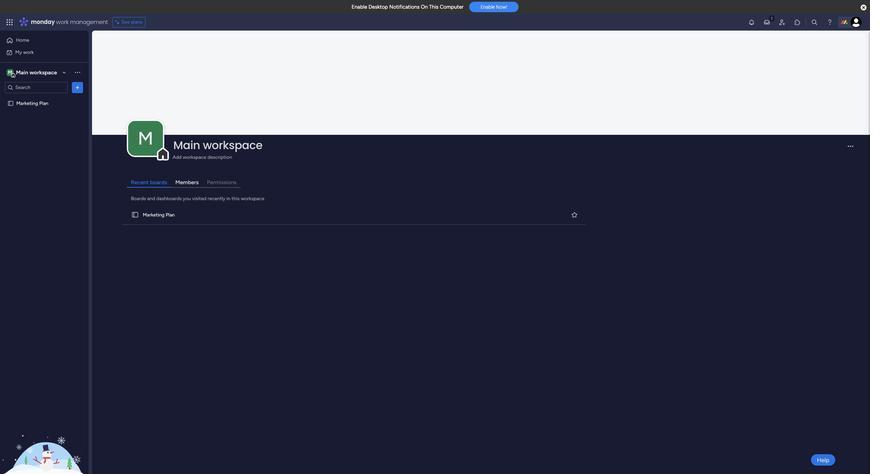 Task type: locate. For each thing, give the bounding box(es) containing it.
enable
[[352, 4, 367, 10], [481, 4, 495, 10]]

workspace up search in workspace field
[[30, 69, 57, 76]]

main up add
[[173, 137, 200, 153]]

0 vertical spatial main
[[16, 69, 28, 76]]

0 horizontal spatial marketing
[[16, 100, 38, 106]]

Main workspace field
[[172, 137, 842, 153]]

workspace right this on the top left of the page
[[241, 196, 264, 202]]

0 horizontal spatial main
[[16, 69, 28, 76]]

invite members image
[[779, 19, 786, 26]]

1 horizontal spatial marketing
[[143, 212, 165, 218]]

main workspace up description
[[173, 137, 263, 153]]

enable left the desktop
[[352, 4, 367, 10]]

workspace inside workspace selection element
[[30, 69, 57, 76]]

0 vertical spatial main workspace
[[16, 69, 57, 76]]

work for monday
[[56, 18, 69, 26]]

marketing plan down search in workspace field
[[16, 100, 48, 106]]

1 image
[[769, 14, 775, 22]]

0 vertical spatial marketing
[[16, 100, 38, 106]]

see plans button
[[112, 17, 146, 27]]

workspace options image
[[74, 69, 81, 76]]

marketing for public board image
[[16, 100, 38, 106]]

m for workspace icon
[[8, 69, 12, 75]]

members
[[176, 179, 199, 186]]

enable left now!
[[481, 4, 495, 10]]

1 horizontal spatial main workspace
[[173, 137, 263, 153]]

m
[[8, 69, 12, 75], [138, 128, 153, 149]]

1 horizontal spatial m
[[138, 128, 153, 149]]

help button
[[812, 454, 836, 466]]

1 vertical spatial marketing
[[143, 212, 165, 218]]

marketing right public board image
[[16, 100, 38, 106]]

marketing
[[16, 100, 38, 106], [143, 212, 165, 218]]

enable now! button
[[469, 2, 519, 12]]

enable now!
[[481, 4, 507, 10]]

1 vertical spatial work
[[23, 49, 34, 55]]

my
[[15, 49, 22, 55]]

1 vertical spatial marketing plan
[[143, 212, 175, 218]]

m inside workspace icon
[[8, 69, 12, 75]]

home
[[16, 37, 29, 43]]

marketing plan inside list box
[[16, 100, 48, 106]]

recently
[[208, 196, 226, 202]]

work
[[56, 18, 69, 26], [23, 49, 34, 55]]

apps image
[[795, 19, 801, 26]]

marketing plan down "and"
[[143, 212, 175, 218]]

inbox image
[[764, 19, 771, 26]]

my work button
[[4, 47, 75, 58]]

0 horizontal spatial plan
[[39, 100, 48, 106]]

see plans
[[122, 19, 143, 25]]

0 horizontal spatial work
[[23, 49, 34, 55]]

notifications image
[[749, 19, 756, 26]]

boards
[[131, 196, 146, 202]]

1 horizontal spatial enable
[[481, 4, 495, 10]]

main
[[16, 69, 28, 76], [173, 137, 200, 153]]

marketing plan
[[16, 100, 48, 106], [143, 212, 175, 218]]

work right monday
[[56, 18, 69, 26]]

enable inside enable now! button
[[481, 4, 495, 10]]

main inside workspace selection element
[[16, 69, 28, 76]]

public board image
[[7, 100, 14, 107]]

christina overa image
[[851, 17, 862, 28]]

plan inside list box
[[39, 100, 48, 106]]

0 vertical spatial m
[[8, 69, 12, 75]]

on
[[421, 4, 428, 10]]

recent boards
[[131, 179, 167, 186]]

0 horizontal spatial m
[[8, 69, 12, 75]]

m inside workspace image
[[138, 128, 153, 149]]

0 horizontal spatial marketing plan
[[16, 100, 48, 106]]

plan
[[39, 100, 48, 106], [166, 212, 175, 218]]

enable for enable now!
[[481, 4, 495, 10]]

workspace image
[[7, 69, 14, 76]]

add workspace description
[[173, 154, 232, 160]]

lottie animation image
[[0, 404, 89, 474]]

1 vertical spatial m
[[138, 128, 153, 149]]

workspace image
[[128, 121, 163, 156]]

description
[[208, 154, 232, 160]]

work right my at the top
[[23, 49, 34, 55]]

plan down dashboards
[[166, 212, 175, 218]]

1 vertical spatial plan
[[166, 212, 175, 218]]

1 horizontal spatial plan
[[166, 212, 175, 218]]

work for my
[[23, 49, 34, 55]]

0 vertical spatial work
[[56, 18, 69, 26]]

0 vertical spatial marketing plan
[[16, 100, 48, 106]]

add to favorites image
[[571, 211, 578, 218]]

1 vertical spatial main workspace
[[173, 137, 263, 153]]

monday work management
[[31, 18, 108, 26]]

1 vertical spatial main
[[173, 137, 200, 153]]

marketing inside list box
[[16, 100, 38, 106]]

main workspace
[[16, 69, 57, 76], [173, 137, 263, 153]]

in
[[227, 196, 231, 202]]

main right workspace icon
[[16, 69, 28, 76]]

see
[[122, 19, 130, 25]]

notifications
[[389, 4, 420, 10]]

marketing for public board icon
[[143, 212, 165, 218]]

0 horizontal spatial enable
[[352, 4, 367, 10]]

desktop
[[369, 4, 388, 10]]

1 horizontal spatial marketing plan
[[143, 212, 175, 218]]

workspace selection element
[[7, 68, 58, 77]]

0 horizontal spatial main workspace
[[16, 69, 57, 76]]

main workspace up search in workspace field
[[16, 69, 57, 76]]

management
[[70, 18, 108, 26]]

marketing down "and"
[[143, 212, 165, 218]]

visited
[[192, 196, 207, 202]]

0 vertical spatial plan
[[39, 100, 48, 106]]

plan down search in workspace field
[[39, 100, 48, 106]]

1 horizontal spatial work
[[56, 18, 69, 26]]

boards and dashboards you visited recently in this workspace
[[131, 196, 264, 202]]

workspace
[[30, 69, 57, 76], [203, 137, 263, 153], [183, 154, 206, 160], [241, 196, 264, 202]]

help
[[818, 457, 830, 463]]

help image
[[827, 19, 834, 26]]

work inside button
[[23, 49, 34, 55]]

option
[[0, 97, 89, 98]]



Task type: describe. For each thing, give the bounding box(es) containing it.
add
[[173, 154, 182, 160]]

lottie animation element
[[0, 404, 89, 474]]

workspace right add
[[183, 154, 206, 160]]

plans
[[131, 19, 143, 25]]

my work
[[15, 49, 34, 55]]

main workspace inside workspace selection element
[[16, 69, 57, 76]]

marketing plan link
[[121, 205, 587, 225]]

marketing plan for public board image
[[16, 100, 48, 106]]

m for workspace image
[[138, 128, 153, 149]]

select product image
[[6, 19, 13, 26]]

now!
[[496, 4, 507, 10]]

options image
[[74, 84, 81, 91]]

enable for enable desktop notifications on this computer
[[352, 4, 367, 10]]

public board image
[[131, 211, 139, 219]]

home button
[[4, 35, 75, 46]]

Search in workspace field
[[15, 83, 58, 91]]

workspace up description
[[203, 137, 263, 153]]

dashboards
[[157, 196, 182, 202]]

recent
[[131, 179, 149, 186]]

marketing plan list box
[[0, 96, 89, 203]]

this
[[429, 4, 439, 10]]

dapulse close image
[[861, 4, 867, 11]]

plan for public board icon
[[166, 212, 175, 218]]

monday
[[31, 18, 55, 26]]

search everything image
[[812, 19, 819, 26]]

this
[[232, 196, 240, 202]]

plan for public board image
[[39, 100, 48, 106]]

you
[[183, 196, 191, 202]]

permissions
[[207, 179, 237, 186]]

v2 ellipsis image
[[848, 145, 854, 151]]

enable desktop notifications on this computer
[[352, 4, 464, 10]]

marketing plan for public board icon
[[143, 212, 175, 218]]

m button
[[128, 121, 163, 156]]

and
[[147, 196, 155, 202]]

1 horizontal spatial main
[[173, 137, 200, 153]]

boards
[[150, 179, 167, 186]]

computer
[[440, 4, 464, 10]]



Task type: vqa. For each thing, say whether or not it's contained in the screenshot.
top for
no



